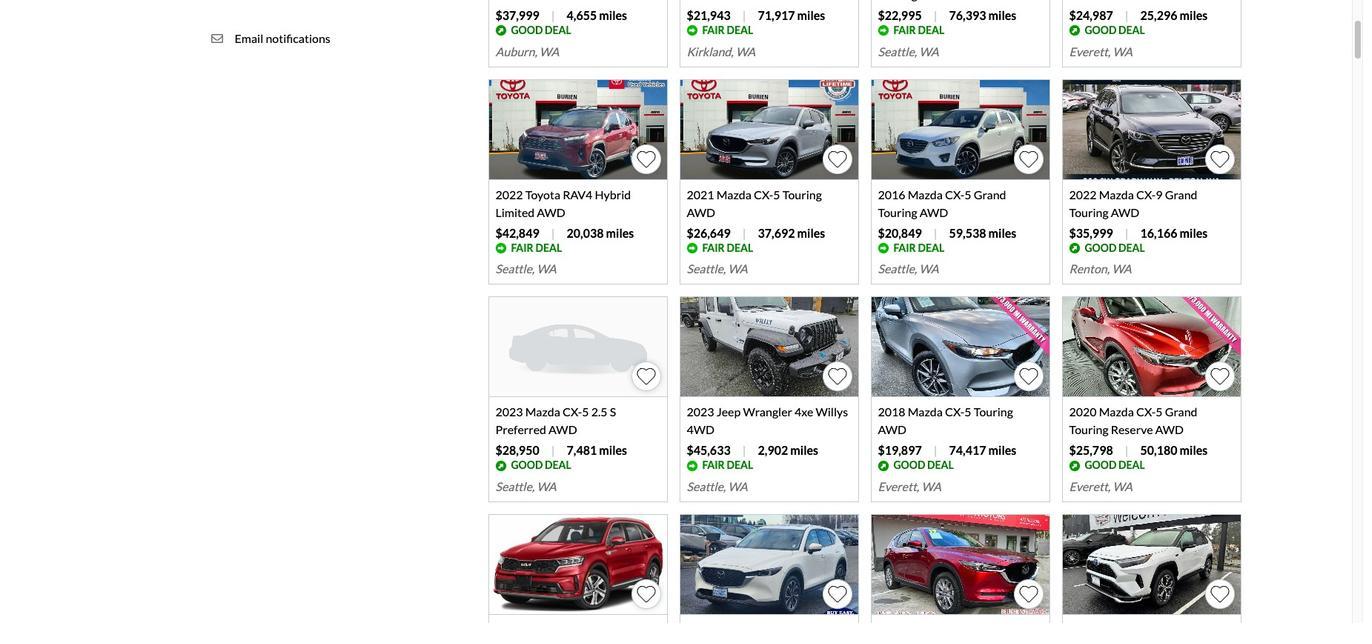 Task type: describe. For each thing, give the bounding box(es) containing it.
awd inside 2016 mazda cx-5 grand touring awd
[[920, 205, 949, 219]]

wa for $42,849
[[537, 262, 557, 276]]

2023 toyota rav4 prime xse awd image
[[1064, 516, 1242, 616]]

seattle, wa for $45,633
[[687, 480, 748, 494]]

50,180
[[1141, 444, 1178, 458]]

renton,
[[1070, 262, 1110, 276]]

wa for $24,987
[[1113, 44, 1133, 58]]

76,393 miles
[[950, 8, 1017, 22]]

deal for 59,538 miles
[[918, 241, 945, 254]]

fair deal for $22,995
[[894, 24, 945, 36]]

toyota
[[525, 187, 561, 201]]

fair deal for $45,633
[[703, 459, 754, 472]]

awd inside 2022 mazda cx-9 grand touring awd
[[1111, 205, 1140, 219]]

fair for $21,943
[[703, 24, 725, 36]]

good for $24,987
[[1085, 24, 1117, 36]]

miles for 4,655 miles
[[599, 8, 627, 22]]

2,902 miles
[[758, 444, 819, 458]]

2018 mazda cx-5 touring awd image
[[872, 298, 1050, 398]]

miles for 20,038 miles
[[606, 226, 634, 240]]

deal for 4,655 miles
[[545, 24, 572, 36]]

seattle, wa for $42,849
[[496, 262, 557, 276]]

grand for 2016 mazda cx-5 grand touring awd
[[974, 187, 1007, 201]]

limited
[[496, 205, 535, 219]]

2022 for 2022 toyota rav4 hybrid limited awd
[[496, 187, 523, 201]]

everett, for $24,987
[[1070, 44, 1111, 58]]

50,180 miles
[[1141, 444, 1208, 458]]

2023 for 2023 jeep wrangler 4xe willys 4wd
[[687, 405, 715, 419]]

74,417
[[950, 444, 987, 458]]

4,655
[[567, 8, 597, 22]]

rav4
[[563, 187, 593, 201]]

cx- for 50,180 miles
[[1137, 405, 1156, 419]]

16,166 miles
[[1141, 226, 1208, 240]]

fair deal for $21,943
[[703, 24, 754, 36]]

miles for 2,902 miles
[[791, 444, 819, 458]]

email notifications link
[[193, 12, 386, 65]]

awd inside 2020 mazda cx-5 grand touring reserve awd
[[1156, 423, 1184, 437]]

59,538
[[950, 226, 987, 240]]

s
[[610, 405, 616, 419]]

notifications
[[266, 31, 331, 45]]

$19,897
[[878, 444, 922, 458]]

miles for 7,481 miles
[[599, 444, 627, 458]]

25,296
[[1141, 8, 1178, 22]]

wa for $35,999
[[1113, 262, 1132, 276]]

everett, for $25,798
[[1070, 480, 1111, 494]]

deal for 50,180 miles
[[1119, 459, 1146, 472]]

cx- for 59,538 miles
[[945, 187, 965, 201]]

miles for 37,692 miles
[[798, 226, 826, 240]]

$35,999
[[1070, 226, 1114, 240]]

touring for 2022
[[1070, 205, 1109, 219]]

2021
[[687, 187, 715, 201]]

fair for $45,633
[[703, 459, 725, 472]]

touring for 2016
[[878, 205, 918, 219]]

2.5
[[592, 405, 608, 419]]

kirkland,
[[687, 44, 734, 58]]

| for $28,950
[[552, 444, 555, 458]]

envelope image
[[211, 31, 223, 46]]

5 for 50,180
[[1156, 405, 1163, 419]]

auburn,
[[496, 44, 537, 58]]

9
[[1156, 187, 1163, 201]]

2019 mazda cx-5 grand touring reserve awd image
[[872, 516, 1050, 616]]

2023 jeep wrangler 4xe willys 4wd image
[[681, 298, 859, 398]]

wa for $28,950
[[537, 480, 557, 494]]

2021 mazda cx-5 touring awd image
[[681, 80, 859, 180]]

2016 mazda cx-5 grand touring awd image
[[872, 80, 1050, 180]]

| for $42,849
[[552, 226, 555, 240]]

2020
[[1070, 405, 1097, 419]]

awd inside 2021 mazda cx-5 touring awd
[[687, 205, 716, 219]]

$25,798
[[1070, 444, 1114, 458]]

miles for 16,166 miles
[[1180, 226, 1208, 240]]

| for $22,995
[[934, 8, 938, 22]]

| for $19,897
[[934, 444, 938, 458]]

2018
[[878, 405, 906, 419]]

grand for 2020 mazda cx-5 grand touring reserve awd
[[1165, 405, 1198, 419]]

$42,849
[[496, 226, 540, 240]]

good for $19,897
[[894, 459, 926, 472]]

miles for 71,917 miles
[[798, 8, 826, 22]]

2022 mazda cx-9 grand touring awd
[[1070, 187, 1198, 219]]

mazda for 2022
[[1099, 187, 1135, 201]]

| for $35,999
[[1125, 226, 1129, 240]]

good deal for $28,950
[[511, 459, 572, 472]]

miles for 59,538 miles
[[989, 226, 1017, 240]]

mazda for 2023
[[525, 405, 561, 419]]

cx- for 7,481 miles
[[563, 405, 582, 419]]

seattle, for $42,849
[[496, 262, 535, 276]]

37,692
[[758, 226, 795, 240]]

seattle, for $22,995
[[878, 44, 917, 58]]

everett, wa for $25,798
[[1070, 480, 1133, 494]]

auburn, wa
[[496, 44, 559, 58]]

seattle, wa for $28,950
[[496, 480, 557, 494]]

mazda for 2020
[[1099, 405, 1135, 419]]

wa for $19,897
[[922, 480, 942, 494]]

everett, for $19,897
[[878, 480, 920, 494]]

mazda for 2018
[[908, 405, 943, 419]]

wa for $21,943
[[736, 44, 756, 58]]

preferred
[[496, 423, 547, 437]]

16,166
[[1141, 226, 1178, 240]]

touring inside 2018 mazda cx-5 touring awd
[[974, 405, 1014, 419]]

wa for $45,633
[[728, 480, 748, 494]]

25,296 miles
[[1141, 8, 1208, 22]]

5 for 74,417
[[965, 405, 972, 419]]

fair deal for $20,849
[[894, 241, 945, 254]]

fair for $26,649
[[703, 241, 725, 254]]

4xe
[[795, 405, 814, 419]]

2023 mazda cx-5 2.5 s preferred awd
[[496, 405, 616, 437]]

deal for 76,393 miles
[[918, 24, 945, 36]]



Task type: vqa. For each thing, say whether or not it's contained in the screenshot.
investor
no



Task type: locate. For each thing, give the bounding box(es) containing it.
good for $37,999
[[511, 24, 543, 36]]

seattle, wa for $20,849
[[878, 262, 939, 276]]

good down $25,798
[[1085, 459, 1117, 472]]

deal down $42,849
[[536, 241, 562, 254]]

2022 for 2022 mazda cx-9 grand touring awd
[[1070, 187, 1097, 201]]

$21,943
[[687, 8, 731, 22]]

touring inside 2022 mazda cx-9 grand touring awd
[[1070, 205, 1109, 219]]

74,417 miles
[[950, 444, 1017, 458]]

wa down the $26,649
[[728, 262, 748, 276]]

fair down $42,849
[[511, 241, 534, 254]]

everett, wa down $24,987
[[1070, 44, 1133, 58]]

mazda left 9
[[1099, 187, 1135, 201]]

cx- inside 2018 mazda cx-5 touring awd
[[945, 405, 965, 419]]

fair for $20,849
[[894, 241, 916, 254]]

cx- up the reserve
[[1137, 405, 1156, 419]]

miles right 50,180
[[1180, 444, 1208, 458]]

wa down $42,849
[[537, 262, 557, 276]]

1 2022 from the left
[[496, 187, 523, 201]]

good for $35,999
[[1085, 241, 1117, 254]]

awd inside 2018 mazda cx-5 touring awd
[[878, 423, 907, 437]]

email
[[235, 31, 263, 45]]

deal down 4,655
[[545, 24, 572, 36]]

$22,995
[[878, 8, 922, 22]]

2016
[[878, 187, 906, 201]]

| left 7,481
[[552, 444, 555, 458]]

everett, wa for $19,897
[[878, 480, 942, 494]]

miles right 4,655
[[599, 8, 627, 22]]

2020 mazda cx-5 grand touring reserve awd
[[1070, 405, 1198, 437]]

good deal up renton, wa
[[1085, 241, 1146, 254]]

touring down the 2016
[[878, 205, 918, 219]]

5 for 7,481
[[582, 405, 589, 419]]

seattle, down $42,849
[[496, 262, 535, 276]]

seattle, wa for $26,649
[[687, 262, 748, 276]]

deal down $20,849
[[918, 241, 945, 254]]

touring for 2020
[[1070, 423, 1109, 437]]

deal for 37,692 miles
[[727, 241, 754, 254]]

deal
[[545, 24, 572, 36], [727, 24, 754, 36], [918, 24, 945, 36], [1119, 24, 1146, 36], [536, 241, 562, 254], [727, 241, 754, 254], [918, 241, 945, 254], [1119, 241, 1146, 254], [545, 459, 572, 472], [727, 459, 754, 472], [928, 459, 954, 472], [1119, 459, 1146, 472]]

seattle, down $20,849
[[878, 262, 917, 276]]

touring up 74,417 miles
[[974, 405, 1014, 419]]

seattle, for $26,649
[[687, 262, 726, 276]]

seattle, down $28,950
[[496, 480, 535, 494]]

wa for $37,999
[[540, 44, 559, 58]]

good deal down $28,950
[[511, 459, 572, 472]]

touring up $35,999 at the right top
[[1070, 205, 1109, 219]]

wa
[[540, 44, 559, 58], [736, 44, 756, 58], [920, 44, 939, 58], [1113, 44, 1133, 58], [537, 262, 557, 276], [728, 262, 748, 276], [920, 262, 939, 276], [1113, 262, 1132, 276], [537, 480, 557, 494], [728, 480, 748, 494], [922, 480, 942, 494], [1113, 480, 1133, 494]]

fair
[[703, 24, 725, 36], [894, 24, 916, 36], [511, 241, 534, 254], [703, 241, 725, 254], [894, 241, 916, 254], [703, 459, 725, 472]]

4wd
[[687, 423, 715, 437]]

5 inside 2023 mazda cx-5 2.5 s preferred awd
[[582, 405, 589, 419]]

1 2023 from the left
[[496, 405, 523, 419]]

mazda right 2021
[[717, 187, 752, 201]]

good for $25,798
[[1085, 459, 1117, 472]]

deal down the 74,417
[[928, 459, 954, 472]]

| for $45,633
[[743, 444, 746, 458]]

2022 toyota rav4 hybrid limited awd
[[496, 187, 631, 219]]

5 up the 74,417
[[965, 405, 972, 419]]

mazda inside 2021 mazda cx-5 touring awd
[[717, 187, 752, 201]]

seattle, wa for $22,995
[[878, 44, 939, 58]]

| down 2018 mazda cx-5 touring awd
[[934, 444, 938, 458]]

| for $24,987
[[1125, 8, 1129, 22]]

miles right 2,902
[[791, 444, 819, 458]]

good
[[511, 24, 543, 36], [1085, 24, 1117, 36], [1085, 241, 1117, 254], [511, 459, 543, 472], [894, 459, 926, 472], [1085, 459, 1117, 472]]

seattle,
[[878, 44, 917, 58], [496, 262, 535, 276], [687, 262, 726, 276], [878, 262, 917, 276], [496, 480, 535, 494], [687, 480, 726, 494]]

| left 2,902
[[743, 444, 746, 458]]

awd inside 2023 mazda cx-5 2.5 s preferred awd
[[549, 423, 577, 437]]

awd up 50,180 miles
[[1156, 423, 1184, 437]]

mazda inside 2022 mazda cx-9 grand touring awd
[[1099, 187, 1135, 201]]

mazda up preferred
[[525, 405, 561, 419]]

| left 4,655
[[552, 8, 555, 22]]

seattle, wa down the $22,995
[[878, 44, 939, 58]]

2022 inside 2022 mazda cx-9 grand touring awd
[[1070, 187, 1097, 201]]

willys
[[816, 405, 848, 419]]

fair deal down the $26,649
[[703, 241, 754, 254]]

2022
[[496, 187, 523, 201], [1070, 187, 1097, 201]]

jeep
[[717, 405, 741, 419]]

deal up kirkland, wa
[[727, 24, 754, 36]]

5 for 37,692
[[774, 187, 781, 201]]

good down $35,999 at the right top
[[1085, 241, 1117, 254]]

email notifications
[[235, 31, 331, 45]]

miles right 59,538
[[989, 226, 1017, 240]]

wa for $25,798
[[1113, 480, 1133, 494]]

renton, wa
[[1070, 262, 1132, 276]]

miles right "16,166"
[[1180, 226, 1208, 240]]

deal for 2,902 miles
[[727, 459, 754, 472]]

mazda up the reserve
[[1099, 405, 1135, 419]]

grand inside 2016 mazda cx-5 grand touring awd
[[974, 187, 1007, 201]]

5 for 59,538
[[965, 187, 972, 201]]

| down the 2022 toyota rav4 hybrid limited awd
[[552, 226, 555, 240]]

miles right 37,692
[[798, 226, 826, 240]]

fair for $22,995
[[894, 24, 916, 36]]

wa right the renton,
[[1113, 262, 1132, 276]]

20,038 miles
[[567, 226, 634, 240]]

everett, wa down $25,798
[[1070, 480, 1133, 494]]

awd
[[537, 205, 566, 219], [687, 205, 716, 219], [920, 205, 949, 219], [1111, 205, 1140, 219], [549, 423, 577, 437], [878, 423, 907, 437], [1156, 423, 1184, 437]]

mazda inside 2023 mazda cx-5 2.5 s preferred awd
[[525, 405, 561, 419]]

awd up 7,481
[[549, 423, 577, 437]]

deal for 16,166 miles
[[1119, 241, 1146, 254]]

miles
[[599, 8, 627, 22], [798, 8, 826, 22], [989, 8, 1017, 22], [1180, 8, 1208, 22], [606, 226, 634, 240], [798, 226, 826, 240], [989, 226, 1017, 240], [1180, 226, 1208, 240], [599, 444, 627, 458], [791, 444, 819, 458], [989, 444, 1017, 458], [1180, 444, 1208, 458]]

2023
[[496, 405, 523, 419], [687, 405, 715, 419]]

wa for $20,849
[[920, 262, 939, 276]]

fair down the $26,649
[[703, 241, 725, 254]]

fair deal down "$45,633"
[[703, 459, 754, 472]]

| down 2021 mazda cx-5 touring awd
[[743, 226, 746, 240]]

good deal for $35,999
[[1085, 241, 1146, 254]]

awd down 2018
[[878, 423, 907, 437]]

everett, wa
[[1070, 44, 1133, 58], [878, 480, 942, 494], [1070, 480, 1133, 494]]

seattle, for $20,849
[[878, 262, 917, 276]]

awd inside the 2022 toyota rav4 hybrid limited awd
[[537, 205, 566, 219]]

cx- inside 2016 mazda cx-5 grand touring awd
[[945, 187, 965, 201]]

76,393
[[950, 8, 987, 22]]

| for $26,649
[[743, 226, 746, 240]]

wa down $28,950
[[537, 480, 557, 494]]

2016 mazda cx-5 grand touring awd
[[878, 187, 1007, 219]]

59,538 miles
[[950, 226, 1017, 240]]

deal for 20,038 miles
[[536, 241, 562, 254]]

everett, wa down $19,897
[[878, 480, 942, 494]]

mazda right the 2016
[[908, 187, 943, 201]]

2022 mazda cx-5 2.5 s premium awd image
[[681, 516, 859, 616]]

grand up 50,180 miles
[[1165, 405, 1198, 419]]

mazda inside 2016 mazda cx-5 grand touring awd
[[908, 187, 943, 201]]

grand up '59,538 miles'
[[974, 187, 1007, 201]]

touring inside 2020 mazda cx-5 grand touring reserve awd
[[1070, 423, 1109, 437]]

good for $28,950
[[511, 459, 543, 472]]

good down $28,950
[[511, 459, 543, 472]]

good deal
[[511, 24, 572, 36], [1085, 24, 1146, 36], [1085, 241, 1146, 254], [511, 459, 572, 472], [894, 459, 954, 472], [1085, 459, 1146, 472]]

cx- inside 2022 mazda cx-9 grand touring awd
[[1137, 187, 1156, 201]]

fair for $42,849
[[511, 241, 534, 254]]

deal for 74,417 miles
[[928, 459, 954, 472]]

mazda for 2021
[[717, 187, 752, 201]]

2022 kia sorento hybrid plug-in sx prestige awd image
[[490, 516, 668, 616]]

cx- inside 2021 mazda cx-5 touring awd
[[754, 187, 774, 201]]

2018 mazda cx-5 touring awd
[[878, 405, 1014, 437]]

$24,987
[[1070, 8, 1114, 22]]

| left the 25,296 in the top of the page
[[1125, 8, 1129, 22]]

| down 2016 mazda cx-5 grand touring awd
[[934, 226, 938, 240]]

$20,849
[[878, 226, 922, 240]]

awd down 2021
[[687, 205, 716, 219]]

miles for 76,393 miles
[[989, 8, 1017, 22]]

good deal down $24,987
[[1085, 24, 1146, 36]]

cx- inside 2023 mazda cx-5 2.5 s preferred awd
[[563, 405, 582, 419]]

miles for 25,296 miles
[[1180, 8, 1208, 22]]

2022 up $35,999 at the right top
[[1070, 187, 1097, 201]]

5
[[774, 187, 781, 201], [965, 187, 972, 201], [582, 405, 589, 419], [965, 405, 972, 419], [1156, 405, 1163, 419]]

wa down $24,987
[[1113, 44, 1133, 58]]

5 inside 2020 mazda cx-5 grand touring reserve awd
[[1156, 405, 1163, 419]]

| down the reserve
[[1125, 444, 1129, 458]]

cx- inside 2020 mazda cx-5 grand touring reserve awd
[[1137, 405, 1156, 419]]

mazda right 2018
[[908, 405, 943, 419]]

reserve
[[1111, 423, 1154, 437]]

deal down 50,180
[[1119, 459, 1146, 472]]

fair down the $22,995
[[894, 24, 916, 36]]

2022 mazda cx-9 grand touring awd image
[[1064, 80, 1242, 180]]

7,481
[[567, 444, 597, 458]]

4,655 miles
[[567, 8, 627, 22]]

everett, down $19,897
[[878, 480, 920, 494]]

grand inside 2020 mazda cx-5 grand touring reserve awd
[[1165, 405, 1198, 419]]

wrangler
[[743, 405, 793, 419]]

| for $20,849
[[934, 226, 938, 240]]

0 horizontal spatial 2023
[[496, 405, 523, 419]]

cx- for 16,166 miles
[[1137, 187, 1156, 201]]

deal down the $26,649
[[727, 241, 754, 254]]

2021 mazda cx-5 touring awd
[[687, 187, 822, 219]]

mazda inside 2018 mazda cx-5 touring awd
[[908, 405, 943, 419]]

miles right 76,393
[[989, 8, 1017, 22]]

wa for $22,995
[[920, 44, 939, 58]]

everett, down $24,987
[[1070, 44, 1111, 58]]

deal down 7,481
[[545, 459, 572, 472]]

wa down $20,849
[[920, 262, 939, 276]]

seattle, down the $22,995
[[878, 44, 917, 58]]

| left 71,917
[[743, 8, 746, 22]]

2023 up preferred
[[496, 405, 523, 419]]

seattle, down the $26,649
[[687, 262, 726, 276]]

| down 2022 mazda cx-9 grand touring awd
[[1125, 226, 1129, 240]]

seattle, wa down $20,849
[[878, 262, 939, 276]]

2022 toyota rav4 hybrid limited awd image
[[490, 80, 668, 180]]

touring inside 2016 mazda cx-5 grand touring awd
[[878, 205, 918, 219]]

$28,950
[[496, 444, 540, 458]]

grand
[[974, 187, 1007, 201], [1165, 187, 1198, 201], [1165, 405, 1198, 419]]

wa down $25,798
[[1113, 480, 1133, 494]]

deal for 71,917 miles
[[727, 24, 754, 36]]

cx- for 37,692 miles
[[754, 187, 774, 201]]

mazda for 2016
[[908, 187, 943, 201]]

2 2023 from the left
[[687, 405, 715, 419]]

37,692 miles
[[758, 226, 826, 240]]

2023 for 2023 mazda cx-5 2.5 s preferred awd
[[496, 405, 523, 419]]

2022 inside the 2022 toyota rav4 hybrid limited awd
[[496, 187, 523, 201]]

seattle, wa down $28,950
[[496, 480, 557, 494]]

miles right the 20,038
[[606, 226, 634, 240]]

grand inside 2022 mazda cx-9 grand touring awd
[[1165, 187, 1198, 201]]

71,917 miles
[[758, 8, 826, 22]]

2023 up 4wd
[[687, 405, 715, 419]]

wa for $26,649
[[728, 262, 748, 276]]

good deal for $37,999
[[511, 24, 572, 36]]

2022 up limited on the top
[[496, 187, 523, 201]]

touring inside 2021 mazda cx-5 touring awd
[[783, 187, 822, 201]]

seattle, down "$45,633"
[[687, 480, 726, 494]]

2023 inside 2023 mazda cx-5 2.5 s preferred awd
[[496, 405, 523, 419]]

cx- for 74,417 miles
[[945, 405, 965, 419]]

good deal for $24,987
[[1085, 24, 1146, 36]]

fair deal
[[703, 24, 754, 36], [894, 24, 945, 36], [511, 241, 562, 254], [703, 241, 754, 254], [894, 241, 945, 254], [703, 459, 754, 472]]

5 inside 2021 mazda cx-5 touring awd
[[774, 187, 781, 201]]

wa right the kirkland,
[[736, 44, 756, 58]]

| for $37,999
[[552, 8, 555, 22]]

awd up $35,999 at the right top
[[1111, 205, 1140, 219]]

5 inside 2018 mazda cx-5 touring awd
[[965, 405, 972, 419]]

2020 mazda cx-5 grand touring reserve awd image
[[1064, 298, 1242, 398]]

touring up 37,692 miles
[[783, 187, 822, 201]]

grand for 2022 mazda cx-9 grand touring awd
[[1165, 187, 1198, 201]]

miles for 50,180 miles
[[1180, 444, 1208, 458]]

2,902
[[758, 444, 788, 458]]

5 up 37,692
[[774, 187, 781, 201]]

5 inside 2016 mazda cx-5 grand touring awd
[[965, 187, 972, 201]]

everett,
[[1070, 44, 1111, 58], [878, 480, 920, 494], [1070, 480, 1111, 494]]

deal down the 25,296 in the top of the page
[[1119, 24, 1146, 36]]

miles for 74,417 miles
[[989, 444, 1017, 458]]

grand right 9
[[1165, 187, 1198, 201]]

1 horizontal spatial 2023
[[687, 405, 715, 419]]

0 horizontal spatial 2022
[[496, 187, 523, 201]]

good deal for $25,798
[[1085, 459, 1146, 472]]

fair deal down $42,849
[[511, 241, 562, 254]]

miles right 7,481
[[599, 444, 627, 458]]

mazda inside 2020 mazda cx-5 grand touring reserve awd
[[1099, 405, 1135, 419]]

touring
[[783, 187, 822, 201], [878, 205, 918, 219], [1070, 205, 1109, 219], [974, 405, 1014, 419], [1070, 423, 1109, 437]]

7,481 miles
[[567, 444, 627, 458]]

seattle, wa
[[878, 44, 939, 58], [496, 262, 557, 276], [687, 262, 748, 276], [878, 262, 939, 276], [496, 480, 557, 494], [687, 480, 748, 494]]

cx- left 2.5
[[563, 405, 582, 419]]

good down $37,999
[[511, 24, 543, 36]]

|
[[552, 8, 555, 22], [743, 8, 746, 22], [934, 8, 938, 22], [1125, 8, 1129, 22], [552, 226, 555, 240], [743, 226, 746, 240], [934, 226, 938, 240], [1125, 226, 1129, 240], [552, 444, 555, 458], [743, 444, 746, 458], [934, 444, 938, 458], [1125, 444, 1129, 458]]

71,917
[[758, 8, 795, 22]]

awd down toyota
[[537, 205, 566, 219]]

cx-
[[754, 187, 774, 201], [945, 187, 965, 201], [1137, 187, 1156, 201], [563, 405, 582, 419], [945, 405, 965, 419], [1137, 405, 1156, 419]]

seattle, for $28,950
[[496, 480, 535, 494]]

20,038
[[567, 226, 604, 240]]

deal for 25,296 miles
[[1119, 24, 1146, 36]]

kirkland, wa
[[687, 44, 756, 58]]

fair down $21,943
[[703, 24, 725, 36]]

touring down 2020 at right bottom
[[1070, 423, 1109, 437]]

wa down the $22,995
[[920, 44, 939, 58]]

1 horizontal spatial 2022
[[1070, 187, 1097, 201]]

| for $25,798
[[1125, 444, 1129, 458]]

2 2022 from the left
[[1070, 187, 1097, 201]]

good deal for $19,897
[[894, 459, 954, 472]]

fair deal for $42,849
[[511, 241, 562, 254]]

everett, down $25,798
[[1070, 480, 1111, 494]]

2023 mazda cx-5 2.5 s preferred awd image
[[490, 298, 668, 398]]

$37,999
[[496, 8, 540, 22]]

$26,649
[[687, 226, 731, 240]]

2023 inside 2023 jeep wrangler 4xe willys 4wd
[[687, 405, 715, 419]]

fair down "$45,633"
[[703, 459, 725, 472]]

2023 jeep wrangler 4xe willys 4wd
[[687, 405, 848, 437]]

mazda
[[717, 187, 752, 201], [908, 187, 943, 201], [1099, 187, 1135, 201], [525, 405, 561, 419], [908, 405, 943, 419], [1099, 405, 1135, 419]]

deal for 7,481 miles
[[545, 459, 572, 472]]

hybrid
[[595, 187, 631, 201]]

seattle, for $45,633
[[687, 480, 726, 494]]

awd up $20,849
[[920, 205, 949, 219]]

good down $24,987
[[1085, 24, 1117, 36]]

good deal down $25,798
[[1085, 459, 1146, 472]]

| for $21,943
[[743, 8, 746, 22]]

fair deal down the $22,995
[[894, 24, 945, 36]]

$45,633
[[687, 444, 731, 458]]



